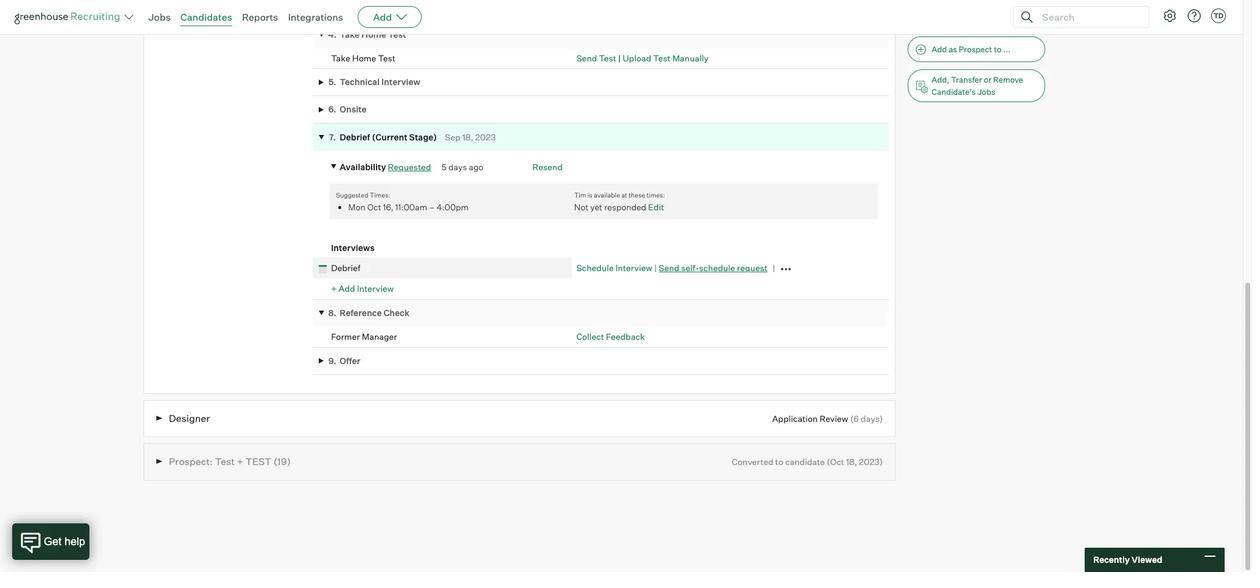 Task type: describe. For each thing, give the bounding box(es) containing it.
test right 'upload'
[[653, 53, 671, 63]]

–
[[429, 202, 435, 212]]

ago
[[469, 162, 484, 172]]

2 vertical spatial add
[[339, 284, 355, 294]]

6. onsite
[[328, 104, 367, 115]]

offer
[[340, 356, 361, 366]]

self-
[[682, 263, 699, 273]]

suggested times: mon oct 16, 11:00am – 4:00pm
[[336, 191, 469, 212]]

8. reference check
[[328, 308, 410, 318]]

1 vertical spatial interview
[[616, 263, 653, 273]]

resend button
[[533, 162, 563, 172]]

(6
[[851, 414, 859, 424]]

jobs inside add, transfer or remove candidate's jobs
[[978, 87, 996, 97]]

greenhouse recruiting image
[[15, 10, 124, 24]]

candidates
[[180, 11, 232, 23]]

converted to candidate (oct 18, 2023)
[[732, 457, 883, 468]]

| for send
[[655, 263, 657, 273]]

jobs link
[[149, 11, 171, 23]]

sep 18, 2023
[[445, 132, 496, 142]]

interviews
[[331, 243, 375, 253]]

Search text field
[[1040, 8, 1138, 26]]

prospect:
[[169, 456, 213, 468]]

collect feedback link
[[577, 332, 645, 342]]

take home test
[[331, 53, 396, 63]]

0 vertical spatial send
[[577, 53, 597, 63]]

recently
[[1094, 555, 1130, 566]]

configure image
[[1163, 9, 1178, 23]]

9.
[[329, 356, 336, 366]]

2023
[[475, 132, 496, 142]]

add, transfer or remove candidate's jobs
[[932, 75, 1024, 97]]

(current
[[372, 132, 408, 142]]

5.
[[329, 77, 336, 87]]

interview for 5. technical interview
[[382, 77, 420, 87]]

reference
[[340, 308, 382, 318]]

screen
[[395, 5, 423, 15]]

| for upload
[[618, 53, 621, 63]]

7.
[[329, 132, 336, 142]]

is
[[588, 191, 593, 199]]

0 vertical spatial debrief
[[340, 132, 370, 142]]

interview for + add interview
[[357, 284, 394, 294]]

oct
[[367, 202, 381, 212]]

5
[[442, 162, 447, 172]]

prospect
[[959, 44, 993, 54]]

2023)
[[859, 457, 883, 468]]

add, transfer or remove candidate's jobs button
[[908, 69, 1046, 102]]

designer
[[169, 412, 210, 425]]

1 horizontal spatial 18,
[[846, 457, 858, 468]]

to inside button
[[994, 44, 1002, 54]]

schedule interview | send self-schedule request
[[577, 263, 768, 273]]

add for add as prospect to ...
[[932, 44, 947, 54]]

send test link
[[577, 53, 617, 63]]

tim is available at these times: not yet responded edit
[[574, 191, 665, 212]]

converted
[[732, 457, 774, 468]]

times:
[[647, 191, 665, 199]]

6.
[[328, 104, 336, 115]]

application review (6 days)
[[772, 414, 883, 424]]

remove
[[994, 75, 1024, 85]]

11:00am
[[395, 202, 427, 212]]

reports
[[242, 11, 278, 23]]

requested
[[388, 162, 431, 172]]

send test | upload test manually
[[577, 53, 709, 63]]

1 vertical spatial debrief
[[331, 263, 360, 273]]

8.
[[328, 308, 337, 318]]

recently viewed
[[1094, 555, 1163, 566]]

4.
[[328, 29, 337, 39]]

candidates link
[[180, 11, 232, 23]]

+ add interview link
[[331, 284, 394, 294]]

days
[[449, 162, 467, 172]]

edit link
[[648, 202, 665, 212]]

mon
[[348, 202, 366, 212]]

prospect: test + test (19)
[[169, 456, 291, 468]]

manager for hiring
[[358, 5, 393, 15]]

hiring
[[331, 5, 356, 15]]

4:00pm
[[437, 202, 469, 212]]

add button
[[358, 6, 422, 28]]

0 vertical spatial 18,
[[463, 132, 474, 142]]

candidate's
[[932, 87, 976, 97]]

4. take home test
[[328, 29, 406, 39]]

test left 'upload'
[[599, 53, 617, 63]]

sep
[[445, 132, 461, 142]]

former
[[331, 332, 360, 342]]



Task type: vqa. For each thing, say whether or not it's contained in the screenshot.
4. Take Home Test
yes



Task type: locate. For each thing, give the bounding box(es) containing it.
0 vertical spatial home
[[362, 29, 386, 39]]

responded
[[604, 202, 647, 212]]

transfer
[[952, 75, 983, 85]]

technical
[[340, 77, 380, 87]]

add inside button
[[932, 44, 947, 54]]

1 vertical spatial take
[[331, 53, 350, 63]]

18, right sep
[[463, 132, 474, 142]]

...
[[1004, 44, 1011, 54]]

jobs left candidates
[[149, 11, 171, 23]]

1 vertical spatial +
[[237, 456, 243, 468]]

1 horizontal spatial send
[[659, 263, 680, 273]]

at
[[622, 191, 628, 199]]

to
[[994, 44, 1002, 54], [776, 457, 784, 468]]

1 vertical spatial home
[[352, 53, 376, 63]]

add
[[373, 11, 392, 23], [932, 44, 947, 54], [339, 284, 355, 294]]

manually
[[673, 53, 709, 63]]

add left as
[[932, 44, 947, 54]]

times:
[[370, 191, 391, 199]]

interview up 8. reference check
[[357, 284, 394, 294]]

add up the 4. take home test
[[373, 11, 392, 23]]

0 horizontal spatial send
[[577, 53, 597, 63]]

1 horizontal spatial jobs
[[978, 87, 996, 97]]

availability
[[340, 162, 386, 172]]

1 vertical spatial jobs
[[978, 87, 996, 97]]

tim
[[574, 191, 586, 199]]

add for add
[[373, 11, 392, 23]]

|
[[618, 53, 621, 63], [655, 263, 657, 273]]

debrief down interviews at the top left of the page
[[331, 263, 360, 273]]

to left "..."
[[994, 44, 1002, 54]]

these
[[629, 191, 645, 199]]

to left candidate
[[776, 457, 784, 468]]

stage)
[[409, 132, 437, 142]]

home
[[362, 29, 386, 39], [352, 53, 376, 63]]

jobs
[[149, 11, 171, 23], [978, 87, 996, 97]]

schedule
[[699, 263, 735, 273]]

0 horizontal spatial 18,
[[463, 132, 474, 142]]

send self-schedule request link
[[659, 263, 768, 273]]

suggested
[[336, 191, 369, 199]]

0 vertical spatial to
[[994, 44, 1002, 54]]

| left 'upload'
[[618, 53, 621, 63]]

interview right schedule
[[616, 263, 653, 273]]

1 horizontal spatial |
[[655, 263, 657, 273]]

add up the reference
[[339, 284, 355, 294]]

test
[[246, 456, 272, 468]]

edit
[[648, 202, 665, 212]]

collect
[[577, 332, 604, 342]]

request
[[737, 263, 768, 273]]

add as prospect to ... button
[[908, 36, 1046, 62]]

upload
[[623, 53, 652, 63]]

test left "test"
[[215, 456, 235, 468]]

9. offer
[[329, 356, 361, 366]]

reports link
[[242, 11, 278, 23]]

1 vertical spatial to
[[776, 457, 784, 468]]

add,
[[932, 75, 950, 85]]

former manager
[[331, 332, 397, 342]]

collect feedback
[[577, 332, 645, 342]]

1 vertical spatial add
[[932, 44, 947, 54]]

manager for former
[[362, 332, 397, 342]]

schedule interview link
[[577, 263, 653, 273]]

2 vertical spatial interview
[[357, 284, 394, 294]]

manager
[[358, 5, 393, 15], [362, 332, 397, 342]]

debrief
[[340, 132, 370, 142], [331, 263, 360, 273]]

test down add popup button
[[388, 29, 406, 39]]

2 horizontal spatial add
[[932, 44, 947, 54]]

viewed
[[1132, 555, 1163, 566]]

0 horizontal spatial jobs
[[149, 11, 171, 23]]

0 horizontal spatial +
[[237, 456, 243, 468]]

upload test manually link
[[623, 53, 709, 63]]

manager down 8. reference check
[[362, 332, 397, 342]]

(19)
[[274, 456, 291, 468]]

resend
[[533, 162, 563, 172]]

+
[[331, 284, 337, 294], [237, 456, 243, 468]]

add inside popup button
[[373, 11, 392, 23]]

test up 5. technical interview
[[378, 53, 396, 63]]

0 horizontal spatial add
[[339, 284, 355, 294]]

0 vertical spatial +
[[331, 284, 337, 294]]

1 vertical spatial manager
[[362, 332, 397, 342]]

application
[[772, 414, 818, 424]]

take down the "4."
[[331, 53, 350, 63]]

1 horizontal spatial add
[[373, 11, 392, 23]]

feedback
[[606, 332, 645, 342]]

interview right technical
[[382, 77, 420, 87]]

candidate
[[786, 457, 825, 468]]

integrations
[[288, 11, 343, 23]]

home down add popup button
[[362, 29, 386, 39]]

debrief right 7.
[[340, 132, 370, 142]]

days)
[[861, 414, 883, 424]]

5. technical interview
[[329, 77, 420, 87]]

+ left "test"
[[237, 456, 243, 468]]

(oct
[[827, 457, 845, 468]]

onsite
[[340, 104, 367, 115]]

1 vertical spatial |
[[655, 263, 657, 273]]

send left 'upload'
[[577, 53, 597, 63]]

1 vertical spatial 18,
[[846, 457, 858, 468]]

manager up the 4. take home test
[[358, 5, 393, 15]]

check
[[384, 308, 410, 318]]

1 horizontal spatial +
[[331, 284, 337, 294]]

0 horizontal spatial |
[[618, 53, 621, 63]]

integrations link
[[288, 11, 343, 23]]

available
[[594, 191, 620, 199]]

send left self-
[[659, 263, 680, 273]]

1 horizontal spatial to
[[994, 44, 1002, 54]]

send
[[577, 53, 597, 63], [659, 263, 680, 273]]

0 vertical spatial |
[[618, 53, 621, 63]]

or
[[984, 75, 992, 85]]

td button
[[1209, 6, 1229, 26]]

0 horizontal spatial to
[[776, 457, 784, 468]]

| left self-
[[655, 263, 657, 273]]

requested button
[[388, 162, 431, 172]]

add as prospect to ...
[[932, 44, 1011, 54]]

test
[[388, 29, 406, 39], [378, 53, 396, 63], [599, 53, 617, 63], [653, 53, 671, 63], [215, 456, 235, 468]]

0 vertical spatial interview
[[382, 77, 420, 87]]

1 vertical spatial send
[[659, 263, 680, 273]]

jobs down or
[[978, 87, 996, 97]]

7. debrief (current stage)
[[329, 132, 437, 142]]

18, right (oct
[[846, 457, 858, 468]]

td button
[[1212, 9, 1226, 23]]

+ up 8. at the bottom of page
[[331, 284, 337, 294]]

0 vertical spatial manager
[[358, 5, 393, 15]]

not
[[574, 202, 589, 212]]

0 vertical spatial add
[[373, 11, 392, 23]]

take right the "4."
[[340, 29, 360, 39]]

yet
[[591, 202, 603, 212]]

as
[[949, 44, 958, 54]]

16,
[[383, 202, 394, 212]]

home down the 4. take home test
[[352, 53, 376, 63]]

0 vertical spatial jobs
[[149, 11, 171, 23]]

take
[[340, 29, 360, 39], [331, 53, 350, 63]]

0 vertical spatial take
[[340, 29, 360, 39]]

5 days ago
[[442, 162, 484, 172]]



